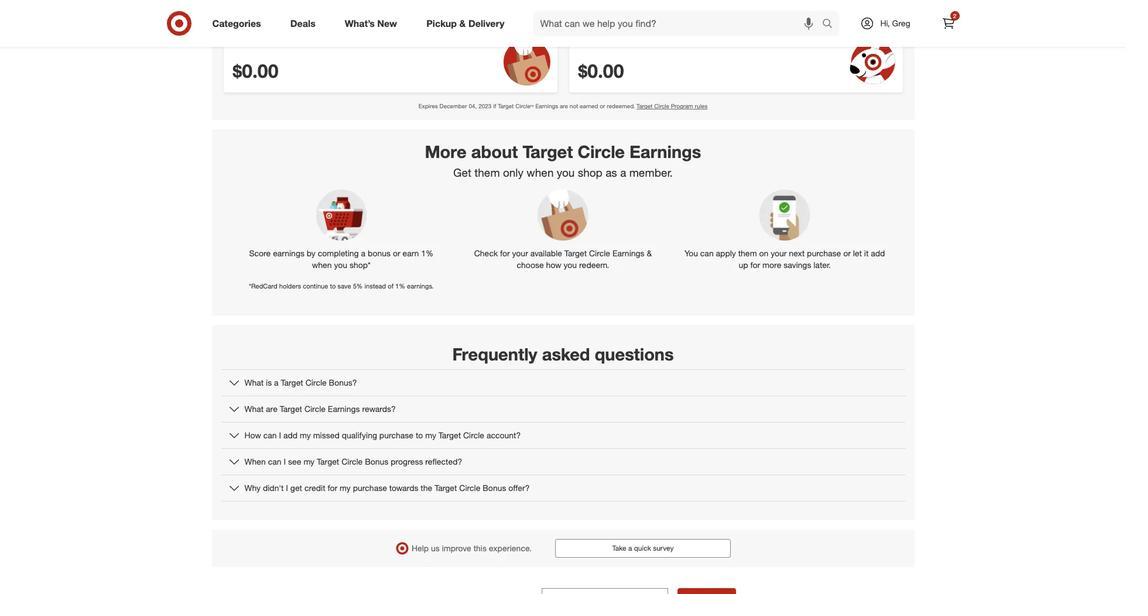 Task type: locate. For each thing, give the bounding box(es) containing it.
your up the choose
[[513, 248, 528, 258]]

what left is
[[245, 378, 264, 388]]

save
[[338, 282, 351, 291]]

you inside check for your available target circle earnings & choose how you redeem.
[[564, 260, 577, 270]]

2 vertical spatial purchase
[[353, 484, 387, 494]]

bonus left offer?
[[483, 484, 507, 494]]

are down is
[[266, 405, 278, 414]]

you
[[685, 248, 698, 258]]

as
[[606, 166, 618, 179]]

help
[[412, 544, 429, 554]]

what for what are target circle earnings rewards?
[[245, 405, 264, 414]]

1 vertical spatial for
[[751, 260, 761, 270]]

0 vertical spatial can
[[701, 248, 714, 258]]

earnings inside more about target circle earnings get them only when you shop as a member.
[[630, 141, 702, 162]]

why didn't i get credit for my purchase towards the target circle bonus offer?
[[245, 484, 530, 494]]

add
[[872, 248, 886, 258], [284, 431, 298, 441]]

score earnings by completing a bonus or earn 1% when you shop*
[[249, 248, 434, 270]]

1 vertical spatial are
[[266, 405, 278, 414]]

i right how
[[279, 431, 281, 441]]

0 horizontal spatial your
[[513, 248, 528, 258]]

circle earnings
[[338, 14, 436, 31], [678, 14, 776, 31]]

0 horizontal spatial to
[[330, 282, 336, 291]]

1 vertical spatial i
[[284, 457, 286, 467]]

1 horizontal spatial circle earnings
[[678, 14, 776, 31]]

for right up
[[751, 260, 761, 270]]

when right only
[[527, 166, 554, 179]]

0 vertical spatial bonus
[[365, 457, 389, 467]]

&
[[460, 17, 466, 29], [647, 248, 652, 258]]

for inside dropdown button
[[328, 484, 338, 494]]

1 circle earnings from the left
[[338, 14, 436, 31]]

can right when
[[268, 457, 282, 467]]

my up reflected?
[[426, 431, 437, 441]]

1 horizontal spatial are
[[560, 103, 568, 110]]

2 $0.00 from the left
[[579, 60, 624, 83]]

1 vertical spatial to
[[416, 431, 423, 441]]

earn
[[403, 248, 419, 258]]

add up see
[[284, 431, 298, 441]]

1% inside score earnings by completing a bonus or earn 1% when you shop*
[[421, 248, 434, 258]]

let
[[854, 248, 863, 258]]

reflected?
[[426, 457, 463, 467]]

2 what from the top
[[245, 405, 264, 414]]

target inside what are target circle earnings rewards? dropdown button
[[280, 405, 302, 414]]

circle inside more about target circle earnings get them only when you shop as a member.
[[578, 141, 625, 162]]

for right the 'credit'
[[328, 484, 338, 494]]

a right as
[[621, 166, 627, 179]]

target down what is a target circle bonus?
[[280, 405, 302, 414]]

target right redeemed.
[[637, 103, 653, 110]]

target right the
[[435, 484, 457, 494]]

you inside more about target circle earnings get them only when you shop as a member.
[[557, 166, 575, 179]]

0 vertical spatial 1%
[[421, 248, 434, 258]]

for
[[500, 248, 510, 258], [751, 260, 761, 270], [328, 484, 338, 494]]

1 horizontal spatial your
[[771, 248, 787, 258]]

more
[[763, 260, 782, 270]]

0 vertical spatial add
[[872, 248, 886, 258]]

0 horizontal spatial add
[[284, 431, 298, 441]]

or right earned
[[600, 103, 606, 110]]

take a quick survey
[[613, 545, 674, 553]]

up
[[739, 260, 749, 270]]

i for see
[[284, 457, 286, 467]]

them inside you can apply them on your next purchase or let it add up for more savings later.
[[739, 248, 757, 258]]

circle up redeem.
[[589, 248, 611, 258]]

0 vertical spatial what
[[245, 378, 264, 388]]

can inside how can i add my missed qualifying purchase to my target circle account? dropdown button
[[264, 431, 277, 441]]

rules
[[695, 103, 708, 110]]

member.
[[630, 166, 673, 179]]

What can we help you find? suggestions appear below search field
[[534, 11, 825, 36]]

1% for earn
[[421, 248, 434, 258]]

you down completing
[[334, 260, 348, 270]]

earnings
[[536, 103, 559, 110], [630, 141, 702, 162], [613, 248, 645, 258], [328, 405, 360, 414]]

0 vertical spatial purchase
[[808, 248, 842, 258]]

this
[[474, 544, 487, 554]]

1 vertical spatial add
[[284, 431, 298, 441]]

1 vertical spatial what
[[245, 405, 264, 414]]

0 vertical spatial i
[[279, 431, 281, 441]]

purchase for or
[[808, 248, 842, 258]]

2 your from the left
[[771, 248, 787, 258]]

for right 'check'
[[500, 248, 510, 258]]

1%
[[421, 248, 434, 258], [396, 282, 405, 291]]

1 horizontal spatial to
[[416, 431, 423, 441]]

target circle program rules link
[[637, 103, 708, 110]]

1 vertical spatial &
[[647, 248, 652, 258]]

for inside you can apply them on your next purchase or let it add up for more savings later.
[[751, 260, 761, 270]]

a
[[621, 166, 627, 179], [361, 248, 366, 258], [274, 378, 279, 388], [629, 545, 633, 553]]

earned
[[580, 103, 599, 110]]

them
[[475, 166, 500, 179], [739, 248, 757, 258]]

you
[[557, 166, 575, 179], [334, 260, 348, 270], [564, 260, 577, 270]]

None text field
[[542, 589, 668, 595]]

account?
[[487, 431, 521, 441]]

them up up
[[739, 248, 757, 258]]

1 horizontal spatial add
[[872, 248, 886, 258]]

target right is
[[281, 378, 303, 388]]

& left you
[[647, 248, 652, 258]]

purchase up later.
[[808, 248, 842, 258]]

or left earn
[[393, 248, 401, 258]]

your up more
[[771, 248, 787, 258]]

december
[[440, 103, 467, 110]]

1 vertical spatial them
[[739, 248, 757, 258]]

target inside more about target circle earnings get them only when you shop as a member.
[[523, 141, 573, 162]]

0 vertical spatial to
[[330, 282, 336, 291]]

0 vertical spatial for
[[500, 248, 510, 258]]

shop
[[578, 166, 603, 179]]

*redcard holders continue to save 5% instead of 1% earnings.
[[249, 282, 434, 291]]

0 horizontal spatial $0.00
[[233, 60, 279, 83]]

circle up 'what are target circle earnings rewards?'
[[306, 378, 327, 388]]

1 horizontal spatial &
[[647, 248, 652, 258]]

questions
[[595, 344, 674, 365]]

1 vertical spatial purchase
[[380, 431, 414, 441]]

1 vertical spatial bonus
[[483, 484, 507, 494]]

1 horizontal spatial for
[[500, 248, 510, 258]]

$0.00 up earned
[[579, 60, 624, 83]]

1 horizontal spatial bonus
[[483, 484, 507, 494]]

& inside check for your available target circle earnings & choose how you redeem.
[[647, 248, 652, 258]]

1 what from the top
[[245, 378, 264, 388]]

categories
[[212, 17, 261, 29]]

only
[[503, 166, 524, 179]]

can right you
[[701, 248, 714, 258]]

to inside dropdown button
[[416, 431, 423, 441]]

can right how
[[264, 431, 277, 441]]

2 vertical spatial can
[[268, 457, 282, 467]]

deals link
[[281, 11, 330, 36]]

a right take
[[629, 545, 633, 553]]

add right it
[[872, 248, 886, 258]]

take a quick survey button
[[556, 540, 731, 559]]

0 vertical spatial &
[[460, 17, 466, 29]]

later.
[[814, 260, 831, 270]]

purchase inside you can apply them on your next purchase or let it add up for more savings later.
[[808, 248, 842, 258]]

survey
[[653, 545, 674, 553]]

you right how
[[564, 260, 577, 270]]

circle left account?
[[463, 431, 485, 441]]

target
[[498, 103, 514, 110], [637, 103, 653, 110], [523, 141, 573, 162], [565, 248, 587, 258], [281, 378, 303, 388], [280, 405, 302, 414], [439, 431, 461, 441], [317, 457, 339, 467], [435, 484, 457, 494]]

1 vertical spatial when
[[312, 260, 332, 270]]

*redcard
[[249, 282, 278, 291]]

for inside check for your available target circle earnings & choose how you redeem.
[[500, 248, 510, 258]]

pickup & delivery
[[427, 17, 505, 29]]

1% right of
[[396, 282, 405, 291]]

purchase
[[808, 248, 842, 258], [380, 431, 414, 441], [353, 484, 387, 494]]

what
[[245, 378, 264, 388], [245, 405, 264, 414]]

0 horizontal spatial them
[[475, 166, 500, 179]]

what for what is a target circle bonus?
[[245, 378, 264, 388]]

circle up as
[[578, 141, 625, 162]]

what is a target circle bonus?
[[245, 378, 357, 388]]

credit
[[305, 484, 326, 494]]

circle
[[655, 103, 670, 110], [578, 141, 625, 162], [589, 248, 611, 258], [306, 378, 327, 388], [305, 405, 326, 414], [463, 431, 485, 441], [342, 457, 363, 467], [460, 484, 481, 494]]

about
[[472, 141, 518, 162]]

you left shop
[[557, 166, 575, 179]]

my
[[300, 431, 311, 441], [426, 431, 437, 441], [304, 457, 315, 467], [340, 484, 351, 494]]

purchase down when can i see my target circle bonus progress reflected?
[[353, 484, 387, 494]]

missed
[[313, 431, 340, 441]]

when down by
[[312, 260, 332, 270]]

2 link
[[936, 11, 962, 36]]

0 horizontal spatial are
[[266, 405, 278, 414]]

are
[[560, 103, 568, 110], [266, 405, 278, 414]]

2 vertical spatial i
[[286, 484, 288, 494]]

check
[[474, 248, 498, 258]]

lifetime target
[[579, 14, 674, 31]]

when
[[245, 457, 266, 467]]

i left get on the bottom
[[286, 484, 288, 494]]

target up only
[[523, 141, 573, 162]]

i inside dropdown button
[[279, 431, 281, 441]]

purchase inside dropdown button
[[353, 484, 387, 494]]

to up progress
[[416, 431, 423, 441]]

$0.00
[[233, 60, 279, 83], [579, 60, 624, 83]]

you for check for your available target circle earnings & choose how you redeem.
[[564, 260, 577, 270]]

0 horizontal spatial for
[[328, 484, 338, 494]]

instead
[[365, 282, 386, 291]]

earnings inside dropdown button
[[328, 405, 360, 414]]

score
[[249, 248, 271, 258]]

& right pickup
[[460, 17, 466, 29]]

search
[[817, 19, 845, 30]]

the
[[421, 484, 433, 494]]

1 $0.00 from the left
[[233, 60, 279, 83]]

are left not
[[560, 103, 568, 110]]

1 vertical spatial can
[[264, 431, 277, 441]]

target up reflected?
[[439, 431, 461, 441]]

2 circle earnings from the left
[[678, 14, 776, 31]]

of
[[388, 282, 394, 291]]

$0.00 down categories link
[[233, 60, 279, 83]]

add inside you can apply them on your next purchase or let it add up for more savings later.
[[872, 248, 886, 258]]

1 your from the left
[[513, 248, 528, 258]]

0 horizontal spatial or
[[393, 248, 401, 258]]

1% right earn
[[421, 248, 434, 258]]

0 vertical spatial when
[[527, 166, 554, 179]]

target down missed
[[317, 457, 339, 467]]

take
[[613, 545, 627, 553]]

2 vertical spatial for
[[328, 484, 338, 494]]

a right is
[[274, 378, 279, 388]]

circle inside check for your available target circle earnings & choose how you redeem.
[[589, 248, 611, 258]]

earnings inside check for your available target circle earnings & choose how you redeem.
[[613, 248, 645, 258]]

2 horizontal spatial for
[[751, 260, 761, 270]]

0 horizontal spatial 1%
[[396, 282, 405, 291]]

what up how
[[245, 405, 264, 414]]

0 vertical spatial them
[[475, 166, 500, 179]]

2 horizontal spatial or
[[844, 248, 851, 258]]

1 horizontal spatial $0.00
[[579, 60, 624, 83]]

savings
[[784, 260, 812, 270]]

expires december 04, 2023 if target circle™ earnings are not earned or redeemed. target circle program rules
[[419, 103, 708, 110]]

to
[[330, 282, 336, 291], [416, 431, 423, 441]]

purchase for towards
[[353, 484, 387, 494]]

purchase for to
[[380, 431, 414, 441]]

0 horizontal spatial when
[[312, 260, 332, 270]]

a up the shop*
[[361, 248, 366, 258]]

1 vertical spatial 1%
[[396, 282, 405, 291]]

target up redeem.
[[565, 248, 587, 258]]

lifetime target circle earnings
[[579, 14, 776, 31]]

them down about
[[475, 166, 500, 179]]

or left let
[[844, 248, 851, 258]]

1 horizontal spatial them
[[739, 248, 757, 258]]

purchase up progress
[[380, 431, 414, 441]]

bonus down how can i add my missed qualifying purchase to my target circle account?
[[365, 457, 389, 467]]

can inside you can apply them on your next purchase or let it add up for more savings later.
[[701, 248, 714, 258]]

1 horizontal spatial when
[[527, 166, 554, 179]]

0 horizontal spatial circle earnings
[[338, 14, 436, 31]]

redeem.
[[580, 260, 610, 270]]

purchase inside dropdown button
[[380, 431, 414, 441]]

can inside when can i see my target circle bonus progress reflected? dropdown button
[[268, 457, 282, 467]]

you inside score earnings by completing a bonus or earn 1% when you shop*
[[334, 260, 348, 270]]

pickup
[[427, 17, 457, 29]]

1 horizontal spatial 1%
[[421, 248, 434, 258]]

rewards?
[[362, 405, 396, 414]]

a inside score earnings by completing a bonus or earn 1% when you shop*
[[361, 248, 366, 258]]

i for get
[[286, 484, 288, 494]]

i left see
[[284, 457, 286, 467]]

to left save
[[330, 282, 336, 291]]

choose
[[517, 260, 544, 270]]

i for add
[[279, 431, 281, 441]]

by
[[307, 248, 316, 258]]



Task type: describe. For each thing, give the bounding box(es) containing it.
towards
[[390, 484, 419, 494]]

get
[[454, 166, 472, 179]]

available target circle earnings
[[233, 14, 436, 31]]

when can i see my target circle bonus progress reflected?
[[245, 457, 463, 467]]

target inside how can i add my missed qualifying purchase to my target circle account? dropdown button
[[439, 431, 461, 441]]

greg
[[893, 18, 911, 28]]

what's new
[[345, 17, 397, 29]]

or inside you can apply them on your next purchase or let it add up for more savings later.
[[844, 248, 851, 258]]

more about target circle earnings get them only when you shop as a member.
[[425, 141, 702, 179]]

target right if
[[498, 103, 514, 110]]

new
[[378, 17, 397, 29]]

pickup & delivery link
[[417, 11, 520, 36]]

apply
[[716, 248, 736, 258]]

next
[[790, 248, 805, 258]]

it
[[865, 248, 869, 258]]

your inside check for your available target circle earnings & choose how you redeem.
[[513, 248, 528, 258]]

04,
[[469, 103, 477, 110]]

circle up missed
[[305, 405, 326, 414]]

offer?
[[509, 484, 530, 494]]

how
[[245, 431, 261, 441]]

available target
[[233, 14, 334, 31]]

2023
[[479, 103, 492, 110]]

if
[[494, 103, 497, 110]]

them inside more about target circle earnings get them only when you shop as a member.
[[475, 166, 500, 179]]

what are target circle earnings rewards? button
[[221, 397, 906, 423]]

circle left program
[[655, 103, 670, 110]]

$0.00 for available target circle earnings
[[233, 60, 279, 83]]

improve
[[442, 544, 472, 554]]

what is a target circle bonus? button
[[221, 371, 906, 396]]

target inside the why didn't i get credit for my purchase towards the target circle bonus offer? dropdown button
[[435, 484, 457, 494]]

$0.00 for lifetime target circle earnings
[[579, 60, 624, 83]]

asked
[[542, 344, 590, 365]]

0 horizontal spatial bonus
[[365, 457, 389, 467]]

progress
[[391, 457, 423, 467]]

when inside score earnings by completing a bonus or earn 1% when you shop*
[[312, 260, 332, 270]]

what's new link
[[335, 11, 412, 36]]

completing
[[318, 248, 359, 258]]

a inside more about target circle earnings get them only when you shop as a member.
[[621, 166, 627, 179]]

frequently
[[453, 344, 538, 365]]

available
[[531, 248, 563, 258]]

delivery
[[469, 17, 505, 29]]

search button
[[817, 11, 845, 39]]

1 horizontal spatial or
[[600, 103, 606, 110]]

what's
[[345, 17, 375, 29]]

0 vertical spatial are
[[560, 103, 568, 110]]

target inside when can i see my target circle bonus progress reflected? dropdown button
[[317, 457, 339, 467]]

qualifying
[[342, 431, 377, 441]]

earnings.
[[407, 282, 434, 291]]

2
[[954, 12, 957, 19]]

0 horizontal spatial &
[[460, 17, 466, 29]]

your inside you can apply them on your next purchase or let it add up for more savings later.
[[771, 248, 787, 258]]

can for when
[[268, 457, 282, 467]]

or inside score earnings by completing a bonus or earn 1% when you shop*
[[393, 248, 401, 258]]

my right see
[[304, 457, 315, 467]]

not
[[570, 103, 579, 110]]

why didn't i get credit for my purchase towards the target circle bonus offer? button
[[221, 476, 906, 502]]

1% for of
[[396, 282, 405, 291]]

is
[[266, 378, 272, 388]]

my down when can i see my target circle bonus progress reflected?
[[340, 484, 351, 494]]

hi,
[[881, 18, 891, 28]]

categories link
[[202, 11, 276, 36]]

continue
[[303, 282, 328, 291]]

us
[[431, 544, 440, 554]]

how can i add my missed qualifying purchase to my target circle account?
[[245, 431, 521, 441]]

how can i add my missed qualifying purchase to my target circle account? button
[[221, 423, 906, 449]]

5%
[[353, 282, 363, 291]]

are inside dropdown button
[[266, 405, 278, 414]]

when inside more about target circle earnings get them only when you shop as a member.
[[527, 166, 554, 179]]

can for how
[[264, 431, 277, 441]]

hi, greg
[[881, 18, 911, 28]]

a inside button
[[629, 545, 633, 553]]

can for you
[[701, 248, 714, 258]]

target inside what is a target circle bonus? dropdown button
[[281, 378, 303, 388]]

what are target circle earnings rewards?
[[245, 405, 396, 414]]

add inside dropdown button
[[284, 431, 298, 441]]

holders
[[279, 282, 301, 291]]

frequently asked questions
[[453, 344, 674, 365]]

more
[[425, 141, 467, 162]]

you can apply them on your next purchase or let it add up for more savings later.
[[685, 248, 886, 270]]

get
[[291, 484, 302, 494]]

experience.
[[489, 544, 532, 554]]

bonus
[[368, 248, 391, 258]]

help us improve this experience.
[[412, 544, 532, 554]]

program
[[671, 103, 694, 110]]

redeemed.
[[607, 103, 635, 110]]

expires
[[419, 103, 438, 110]]

bonus?
[[329, 378, 357, 388]]

circle down reflected?
[[460, 484, 481, 494]]

didn't
[[263, 484, 284, 494]]

circle down qualifying
[[342, 457, 363, 467]]

my left missed
[[300, 431, 311, 441]]

circle earnings for available target circle earnings
[[338, 14, 436, 31]]

deals
[[290, 17, 316, 29]]

a inside dropdown button
[[274, 378, 279, 388]]

you for score earnings by completing a bonus or earn 1% when you shop*
[[334, 260, 348, 270]]

how
[[546, 260, 562, 270]]

earnings
[[273, 248, 305, 258]]

circle earnings for lifetime target circle earnings
[[678, 14, 776, 31]]

shop*
[[350, 260, 371, 270]]

check for your available target circle earnings & choose how you redeem.
[[474, 248, 652, 270]]

target inside check for your available target circle earnings & choose how you redeem.
[[565, 248, 587, 258]]

circle™
[[516, 103, 534, 110]]



Task type: vqa. For each thing, say whether or not it's contained in the screenshot.
them in the the More about Target Circle Earnings Get them only when you shop as a member.
yes



